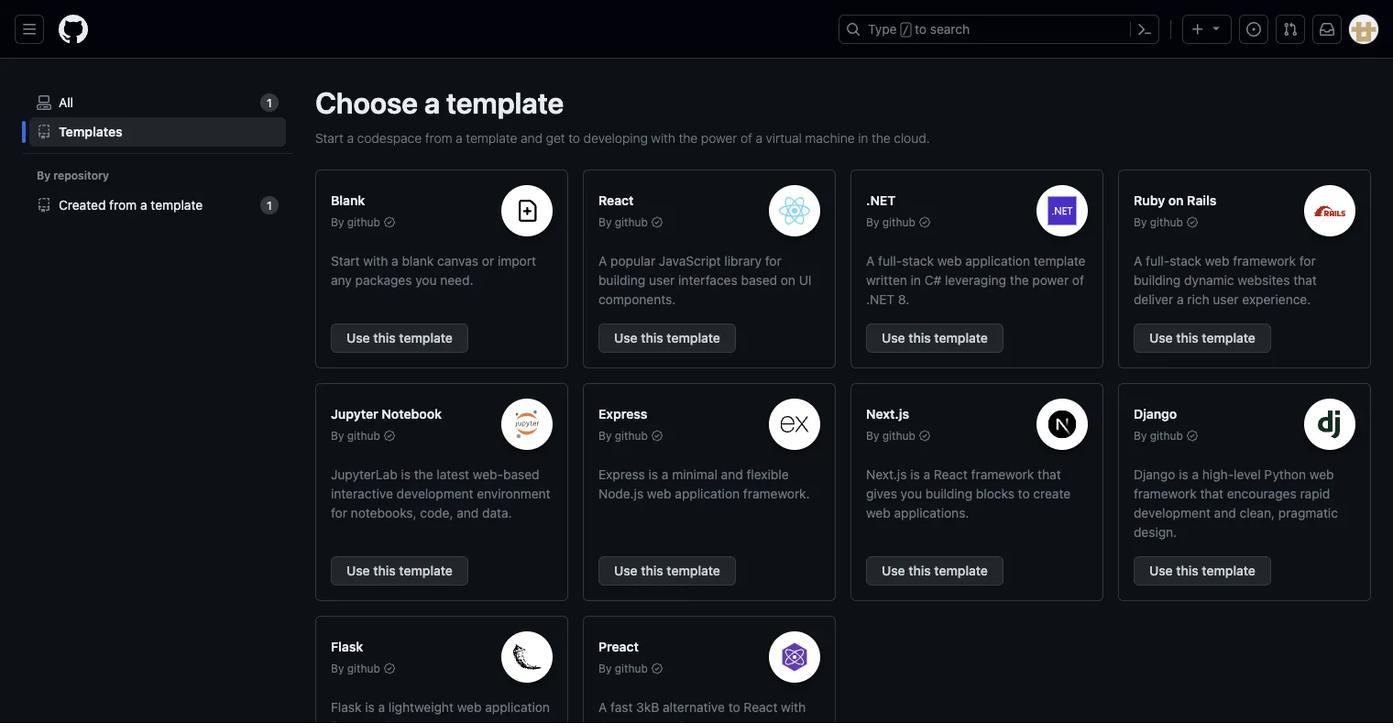 Task type: describe. For each thing, give the bounding box(es) containing it.
a for a popular javascript library for building user interfaces based on ui components.
[[599, 253, 607, 268]]

the inside a fast 3kb alternative to react with the same modern api.
[[599, 719, 618, 724]]

pragmatic
[[1279, 505, 1339, 520]]

/
[[903, 24, 910, 37]]

get
[[546, 130, 566, 145]]

use this template for interfaces
[[614, 331, 721, 346]]

and left "get"
[[521, 130, 543, 145]]

use for jupyterlab is the latest web-based interactive development environment for notebooks, code, and data.
[[347, 564, 370, 579]]

templates
[[59, 124, 123, 139]]

codespace
[[357, 130, 422, 145]]

to right "get"
[[569, 130, 581, 145]]

blocks
[[977, 486, 1015, 501]]

use for next.js is a react framework that gives you building blocks to create web applications.
[[882, 564, 906, 579]]

a right created
[[140, 198, 147, 213]]

template down a popular javascript library for building user interfaces based on ui components.
[[667, 331, 721, 346]]

with inside a fast 3kb alternative to react with the same modern api.
[[782, 700, 806, 715]]

high-
[[1203, 467, 1235, 482]]

components.
[[599, 292, 676, 307]]

ruby
[[1134, 193, 1166, 208]]

with inside start with a blank canvas or import any packages you need.
[[363, 253, 388, 268]]

is for flask
[[365, 700, 375, 715]]

level
[[1235, 467, 1262, 482]]

preact
[[599, 640, 639, 655]]

that inside next.js is a react framework that gives you building blocks to create web applications.
[[1038, 467, 1062, 482]]

you inside next.js is a react framework that gives you building blocks to create web applications.
[[901, 486, 923, 501]]

.net link
[[867, 193, 896, 208]]

by github for jupyter notebook
[[331, 430, 380, 442]]

by repository
[[37, 169, 109, 182]]

verified image for ruby on rails
[[1187, 217, 1199, 228]]

jupyterlab is the latest web-based interactive development environment for notebooks, code, and data.
[[331, 467, 551, 520]]

dynamic
[[1185, 272, 1235, 288]]

development inside the django is a high-level python web framework that encourages rapid development and clean, pragmatic design.
[[1134, 505, 1211, 520]]

jupyter notebook link
[[331, 407, 442, 422]]

notebook
[[382, 407, 442, 422]]

flask image
[[513, 643, 541, 672]]

preact image
[[781, 643, 809, 672]]

framework for blocks
[[972, 467, 1035, 482]]

template down 'clean,'
[[1203, 564, 1256, 579]]

the right developing
[[679, 130, 698, 145]]

verified image for react
[[652, 217, 663, 228]]

code,
[[420, 505, 453, 520]]

express for express is a minimal and flexible node.js web application framework.
[[599, 467, 645, 482]]

written
[[867, 272, 908, 288]]

application inside express is a minimal and flexible node.js web application framework.
[[675, 486, 740, 501]]

use this template for dynamic
[[1150, 331, 1256, 346]]

by github for django
[[1134, 430, 1184, 442]]

framework inside the django is a high-level python web framework that encourages rapid development and clean, pragmatic design.
[[1134, 486, 1197, 501]]

this for interfaces
[[641, 331, 664, 346]]

building inside 'a full-stack web framework for building dynamic websites that deliver a rich user experience.'
[[1134, 272, 1182, 288]]

same
[[621, 719, 653, 724]]

applications.
[[895, 505, 970, 520]]

or
[[482, 253, 494, 268]]

django is a high-level python web framework that encourages rapid development and clean, pragmatic design.
[[1134, 467, 1339, 540]]

web inside the django is a high-level python web framework that encourages rapid development and clean, pragmatic design.
[[1310, 467, 1335, 482]]

full- for building
[[1146, 253, 1170, 268]]

choose a template
[[315, 85, 564, 120]]

by github for flask
[[331, 663, 380, 675]]

express link
[[599, 407, 648, 422]]

development inside jupyterlab is the latest web-based interactive development environment for notebooks, code, and data.
[[397, 486, 474, 501]]

use this template button for you
[[867, 557, 1004, 586]]

use this template button for any
[[331, 324, 469, 353]]

you inside start with a blank canvas or import any packages you need.
[[416, 272, 437, 288]]

in inside 'a full-stack web application template written in c# leveraging the power of .net 8.'
[[911, 272, 922, 288]]

web inside next.js is a react framework that gives you building blocks to create web applications.
[[867, 505, 891, 520]]

next.js is a react framework that gives you building blocks to create web applications.
[[867, 467, 1071, 520]]

is for django
[[1180, 467, 1189, 482]]

a popular javascript library for building user interfaces based on ui components.
[[599, 253, 812, 307]]

a for a fast 3kb alternative to react with the same modern api.
[[599, 700, 607, 715]]

jupyter
[[331, 407, 379, 422]]

this for you
[[909, 564, 932, 579]]

a full-stack web framework for building dynamic websites that deliver a rich user experience.
[[1134, 253, 1318, 307]]

1 for created from a template
[[267, 199, 272, 212]]

python
[[1265, 467, 1307, 482]]

0 horizontal spatial from
[[109, 198, 137, 213]]

interactive
[[331, 486, 393, 501]]

a inside 'a full-stack web framework for building dynamic websites that deliver a rich user experience.'
[[1178, 292, 1184, 307]]

ruby on rails image
[[1315, 206, 1346, 216]]

template down rich
[[1203, 331, 1256, 346]]

javascript
[[659, 253, 721, 268]]

.net inside 'a full-stack web application template written in c# leveraging the power of .net 8.'
[[867, 292, 895, 307]]

stack for dynamic
[[1170, 253, 1202, 268]]

this for any
[[374, 331, 396, 346]]

plus image
[[1191, 22, 1206, 37]]

web inside 'a full-stack web framework for building dynamic websites that deliver a rich user experience.'
[[1206, 253, 1230, 268]]

use for a full-stack web application template written in c# leveraging the power of .net 8.
[[882, 331, 906, 346]]

github for react
[[615, 216, 648, 229]]

preact link
[[599, 640, 639, 655]]

cloud.
[[894, 130, 931, 145]]

node.js
[[599, 486, 644, 501]]

machine
[[806, 130, 855, 145]]

clean,
[[1240, 505, 1276, 520]]

a fast 3kb alternative to react with the same modern api.
[[599, 700, 806, 724]]

use this template for in
[[882, 331, 989, 346]]

use this template button for interfaces
[[599, 324, 736, 353]]

import
[[498, 253, 537, 268]]

this for framework
[[1177, 564, 1199, 579]]

template down need.
[[399, 331, 453, 346]]

next.js for next.js is a react framework that gives you building blocks to create web applications.
[[867, 467, 907, 482]]

of inside 'a full-stack web application template written in c# leveraging the power of .net 8.'
[[1073, 272, 1085, 288]]

ruby on rails
[[1134, 193, 1217, 208]]

3kb
[[637, 700, 660, 715]]

django for django is a high-level python web framework that encourages rapid development and clean, pragmatic design.
[[1134, 467, 1176, 482]]

latest
[[437, 467, 470, 482]]

by github for blank
[[331, 216, 380, 229]]

search
[[931, 22, 970, 37]]

to right /
[[915, 22, 927, 37]]

by for django is a high-level python web framework that encourages rapid development and clean, pragmatic design.
[[1134, 430, 1148, 442]]

building inside next.js is a react framework that gives you building blocks to create web applications.
[[926, 486, 973, 501]]

github for next.js
[[883, 430, 916, 442]]

a right choose
[[424, 85, 440, 120]]

ruby on rails link
[[1134, 193, 1217, 208]]

use for start with a blank canvas or import any packages you need.
[[347, 331, 370, 346]]

stack for in
[[903, 253, 935, 268]]

a left virtual
[[756, 130, 763, 145]]

virtual
[[766, 130, 802, 145]]

ui
[[799, 272, 812, 288]]

canvas
[[438, 253, 479, 268]]

0 vertical spatial in
[[859, 130, 869, 145]]

github for .net
[[883, 216, 916, 229]]

verified image for flask
[[384, 664, 395, 675]]

notifications image
[[1321, 22, 1335, 37]]

and inside express is a minimal and flexible node.js web application framework.
[[721, 467, 744, 482]]

flask for flask is a lightweight web application framework.
[[331, 700, 362, 715]]

by for a popular javascript library for building user interfaces based on ui components.
[[599, 216, 612, 229]]

template down choose a template at the left
[[466, 130, 518, 145]]

next.js image
[[1049, 410, 1077, 439]]

start a codespace from a template and get to developing with the power of a virtual machine in the cloud.
[[315, 130, 931, 145]]

based inside jupyterlab is the latest web-based interactive development environment for notebooks, code, and data.
[[503, 467, 540, 482]]

jupyter notebook
[[331, 407, 442, 422]]

verified image for next.js
[[920, 431, 931, 442]]

web inside 'a full-stack web application template written in c# leveraging the power of .net 8.'
[[938, 253, 962, 268]]

start for start with a blank canvas or import any packages you need.
[[331, 253, 360, 268]]

developing
[[584, 130, 648, 145]]

by for a full-stack web framework for building dynamic websites that deliver a rich user experience.
[[1134, 216, 1148, 229]]

library
[[725, 253, 762, 268]]

type / to search
[[868, 22, 970, 37]]

based inside a popular javascript library for building user interfaces based on ui components.
[[741, 272, 778, 288]]

by for flask is a lightweight web application framework.
[[331, 663, 344, 675]]

minimal
[[672, 467, 718, 482]]

by for a fast 3kb alternative to react with the same modern api.
[[599, 663, 612, 675]]

homepage image
[[59, 15, 88, 44]]

codespaces image
[[37, 95, 51, 110]]

1 horizontal spatial on
[[1169, 193, 1184, 208]]

a inside express is a minimal and flexible node.js web application framework.
[[662, 467, 669, 482]]

type
[[868, 22, 897, 37]]

environment
[[477, 486, 551, 501]]

need.
[[441, 272, 474, 288]]

jupyter notebook image
[[515, 410, 540, 439]]

1 horizontal spatial from
[[425, 130, 453, 145]]

is for express
[[649, 467, 659, 482]]

by github for react
[[599, 216, 648, 229]]

notebooks,
[[351, 505, 417, 520]]

.net image
[[1049, 197, 1077, 225]]

choose
[[315, 85, 418, 120]]

a full-stack web application template written in c# leveraging the power of .net 8.
[[867, 253, 1086, 307]]

on inside a popular javascript library for building user interfaces based on ui components.
[[781, 272, 796, 288]]

rails
[[1188, 193, 1217, 208]]

web inside express is a minimal and flexible node.js web application framework.
[[647, 486, 672, 501]]

to inside a fast 3kb alternative to react with the same modern api.
[[729, 700, 741, 715]]



Task type: locate. For each thing, give the bounding box(es) containing it.
in right machine
[[859, 130, 869, 145]]

framework inside 'a full-stack web framework for building dynamic websites that deliver a rich user experience.'
[[1234, 253, 1297, 268]]

express inside express is a minimal and flexible node.js web application framework.
[[599, 467, 645, 482]]

this for dynamic
[[1177, 331, 1199, 346]]

template
[[447, 85, 564, 120], [466, 130, 518, 145], [151, 198, 203, 213], [1034, 253, 1086, 268], [399, 331, 453, 346], [667, 331, 721, 346], [935, 331, 989, 346], [1203, 331, 1256, 346], [399, 564, 453, 579], [667, 564, 721, 579], [935, 564, 989, 579], [1203, 564, 1256, 579]]

is inside flask is a lightweight web application framework.
[[365, 700, 375, 715]]

a inside a fast 3kb alternative to react with the same modern api.
[[599, 700, 607, 715]]

development up design.
[[1134, 505, 1211, 520]]

of down the .net icon at right top
[[1073, 272, 1085, 288]]

2 horizontal spatial that
[[1294, 272, 1318, 288]]

0 vertical spatial with
[[652, 130, 676, 145]]

2 horizontal spatial react
[[934, 467, 968, 482]]

next.js for next.js 'link'
[[867, 407, 910, 422]]

a left minimal
[[662, 467, 669, 482]]

0 vertical spatial development
[[397, 486, 474, 501]]

create
[[1034, 486, 1071, 501]]

1 horizontal spatial framework
[[1134, 486, 1197, 501]]

0 vertical spatial on
[[1169, 193, 1184, 208]]

web-
[[473, 467, 504, 482]]

a left rich
[[1178, 292, 1184, 307]]

building inside a popular javascript library for building user interfaces based on ui components.
[[599, 272, 646, 288]]

is inside jupyterlab is the latest web-based interactive development environment for notebooks, code, and data.
[[401, 467, 411, 482]]

websites
[[1238, 272, 1291, 288]]

template down the .net icon at right top
[[1034, 253, 1086, 268]]

use this template button for development
[[331, 557, 469, 586]]

template down templates link
[[151, 198, 203, 213]]

8.
[[899, 292, 910, 307]]

use this template for any
[[347, 331, 453, 346]]

0 horizontal spatial with
[[363, 253, 388, 268]]

a inside the django is a high-level python web framework that encourages rapid development and clean, pragmatic design.
[[1193, 467, 1200, 482]]

1 vertical spatial on
[[781, 272, 796, 288]]

flask link
[[331, 640, 363, 655]]

api.
[[706, 719, 729, 724]]

alternative
[[663, 700, 725, 715]]

created
[[59, 198, 106, 213]]

stack inside 'a full-stack web framework for building dynamic websites that deliver a rich user experience.'
[[1170, 253, 1202, 268]]

github for blank
[[347, 216, 380, 229]]

framework. inside flask is a lightweight web application framework.
[[331, 719, 398, 724]]

2 horizontal spatial framework
[[1234, 253, 1297, 268]]

gives
[[867, 486, 898, 501]]

1 vertical spatial power
[[1033, 272, 1069, 288]]

c#
[[925, 272, 942, 288]]

0 horizontal spatial that
[[1038, 467, 1062, 482]]

stack
[[903, 253, 935, 268], [1170, 253, 1202, 268]]

web right lightweight
[[457, 700, 482, 715]]

triangle down image
[[1210, 21, 1224, 35]]

template down code,
[[399, 564, 453, 579]]

verified image down "rails"
[[1187, 217, 1199, 228]]

a inside start with a blank canvas or import any packages you need.
[[392, 253, 399, 268]]

express
[[599, 407, 648, 422], [599, 467, 645, 482]]

full- up deliver
[[1146, 253, 1170, 268]]

2 horizontal spatial application
[[966, 253, 1031, 268]]

interfaces
[[679, 272, 738, 288]]

1 horizontal spatial power
[[1033, 272, 1069, 288]]

user inside 'a full-stack web framework for building dynamic websites that deliver a rich user experience.'
[[1214, 292, 1240, 307]]

a down choose a template at the left
[[456, 130, 463, 145]]

1 .net from the top
[[867, 193, 896, 208]]

building
[[599, 272, 646, 288], [1134, 272, 1182, 288], [926, 486, 973, 501]]

use this template for web
[[614, 564, 721, 579]]

0 vertical spatial flask
[[331, 640, 363, 655]]

use for a full-stack web framework for building dynamic websites that deliver a rich user experience.
[[1150, 331, 1174, 346]]

by github down the jupyter
[[331, 430, 380, 442]]

from down choose a template at the left
[[425, 130, 453, 145]]

use this template for you
[[882, 564, 989, 579]]

0 vertical spatial framework
[[1234, 253, 1297, 268]]

the down fast at the left bottom of page
[[599, 719, 618, 724]]

0 horizontal spatial of
[[741, 130, 753, 145]]

the left cloud.
[[872, 130, 891, 145]]

power
[[702, 130, 738, 145], [1033, 272, 1069, 288]]

power left virtual
[[702, 130, 738, 145]]

with down "preact" image
[[782, 700, 806, 715]]

development
[[397, 486, 474, 501], [1134, 505, 1211, 520]]

is inside express is a minimal and flexible node.js web application framework.
[[649, 467, 659, 482]]

1 vertical spatial development
[[1134, 505, 1211, 520]]

1 horizontal spatial in
[[911, 272, 922, 288]]

use down deliver
[[1150, 331, 1174, 346]]

start with a blank canvas or import any packages you need.
[[331, 253, 537, 288]]

use this template down applications.
[[882, 564, 989, 579]]

1 vertical spatial framework
[[972, 467, 1035, 482]]

2 horizontal spatial for
[[1300, 253, 1317, 268]]

you down blank
[[416, 272, 437, 288]]

1 vertical spatial based
[[503, 467, 540, 482]]

2 express from the top
[[599, 467, 645, 482]]

fast
[[611, 700, 633, 715]]

github for express
[[615, 430, 648, 442]]

by down the express link
[[599, 430, 612, 442]]

for right library
[[766, 253, 782, 268]]

1 for all
[[267, 96, 272, 109]]

use for django is a high-level python web framework that encourages rapid development and clean, pragmatic design.
[[1150, 564, 1174, 579]]

template down applications.
[[935, 564, 989, 579]]

use this template button down components.
[[599, 324, 736, 353]]

0 vertical spatial user
[[649, 272, 675, 288]]

0 vertical spatial framework.
[[744, 486, 810, 501]]

1 horizontal spatial building
[[926, 486, 973, 501]]

data.
[[482, 505, 512, 520]]

by down the "blank" link
[[331, 216, 344, 229]]

framework up websites
[[1234, 253, 1297, 268]]

to left create
[[1019, 486, 1030, 501]]

to up the api.
[[729, 700, 741, 715]]

full- inside 'a full-stack web framework for building dynamic websites that deliver a rich user experience.'
[[1146, 253, 1170, 268]]

web
[[938, 253, 962, 268], [1206, 253, 1230, 268], [1310, 467, 1335, 482], [647, 486, 672, 501], [867, 505, 891, 520], [457, 700, 482, 715]]

this down 8.
[[909, 331, 932, 346]]

a left fast at the left bottom of page
[[599, 700, 607, 715]]

by github for next.js
[[867, 430, 916, 442]]

2 vertical spatial that
[[1201, 486, 1224, 501]]

0 vertical spatial react
[[599, 193, 634, 208]]

react up popular
[[599, 193, 634, 208]]

0 horizontal spatial power
[[702, 130, 738, 145]]

0 horizontal spatial application
[[485, 700, 550, 715]]

2 vertical spatial application
[[485, 700, 550, 715]]

0 vertical spatial that
[[1294, 272, 1318, 288]]

repo template image
[[37, 125, 51, 139]]

use this template button down 8.
[[867, 324, 1004, 353]]

jupyterlab
[[331, 467, 398, 482]]

1 django from the top
[[1134, 407, 1178, 422]]

by github for ruby on rails
[[1134, 216, 1184, 229]]

next.js link
[[867, 407, 910, 422]]

0 horizontal spatial full-
[[879, 253, 903, 268]]

all
[[59, 95, 73, 110]]

the inside jupyterlab is the latest web-based interactive development environment for notebooks, code, and data.
[[414, 467, 433, 482]]

django link
[[1134, 407, 1178, 422]]

is up applications.
[[911, 467, 920, 482]]

0 vertical spatial of
[[741, 130, 753, 145]]

1 full- from the left
[[879, 253, 903, 268]]

any
[[331, 272, 352, 288]]

next.js inside next.js is a react framework that gives you building blocks to create web applications.
[[867, 467, 907, 482]]

that inside 'a full-stack web framework for building dynamic websites that deliver a rich user experience.'
[[1294, 272, 1318, 288]]

by for next.js is a react framework that gives you building blocks to create web applications.
[[867, 430, 880, 442]]

express image
[[781, 410, 809, 439]]

by for express is a minimal and flexible node.js web application framework.
[[599, 430, 612, 442]]

use this template
[[347, 331, 453, 346], [614, 331, 721, 346], [882, 331, 989, 346], [1150, 331, 1256, 346], [347, 564, 453, 579], [614, 564, 721, 579], [882, 564, 989, 579], [1150, 564, 1256, 579]]

user up components.
[[649, 272, 675, 288]]

0 horizontal spatial react
[[599, 193, 634, 208]]

verified image for blank
[[384, 217, 395, 228]]

created from a template
[[59, 198, 203, 213]]

is inside next.js is a react framework that gives you building blocks to create web applications.
[[911, 467, 920, 482]]

use this template button down notebooks,
[[331, 557, 469, 586]]

a inside next.js is a react framework that gives you building blocks to create web applications.
[[924, 467, 931, 482]]

0 vertical spatial power
[[702, 130, 738, 145]]

verified image
[[920, 217, 931, 228], [1187, 217, 1199, 228], [384, 431, 395, 442], [652, 431, 663, 442], [652, 664, 663, 675]]

full-
[[879, 253, 903, 268], [1146, 253, 1170, 268]]

by for start with a blank canvas or import any packages you need.
[[331, 216, 344, 229]]

1 vertical spatial express
[[599, 467, 645, 482]]

with right developing
[[652, 130, 676, 145]]

2 django from the top
[[1134, 467, 1176, 482]]

by
[[37, 169, 51, 182], [331, 216, 344, 229], [599, 216, 612, 229], [867, 216, 880, 229], [1134, 216, 1148, 229], [331, 430, 344, 442], [599, 430, 612, 442], [867, 430, 880, 442], [1134, 430, 1148, 442], [331, 663, 344, 675], [599, 663, 612, 675]]

1 vertical spatial next.js
[[867, 467, 907, 482]]

by github
[[331, 216, 380, 229], [599, 216, 648, 229], [867, 216, 916, 229], [1134, 216, 1184, 229], [331, 430, 380, 442], [599, 430, 648, 442], [867, 430, 916, 442], [1134, 430, 1184, 442], [331, 663, 380, 675], [599, 663, 648, 675]]

this for in
[[909, 331, 932, 346]]

a for a full-stack web application template written in c# leveraging the power of .net 8.
[[867, 253, 875, 268]]

2 1 from the top
[[267, 199, 272, 212]]

1 stack from the left
[[903, 253, 935, 268]]

for inside 'a full-stack web framework for building dynamic websites that deliver a rich user experience.'
[[1300, 253, 1317, 268]]

react up applications.
[[934, 467, 968, 482]]

use this template button for in
[[867, 324, 1004, 353]]

for inside jupyterlab is the latest web-based interactive development environment for notebooks, code, and data.
[[331, 505, 347, 520]]

0 vertical spatial you
[[416, 272, 437, 288]]

react link
[[599, 193, 634, 208]]

0 vertical spatial 1
[[267, 96, 272, 109]]

web right 'node.js'
[[647, 486, 672, 501]]

use this template down 'node.js'
[[614, 564, 721, 579]]

1 horizontal spatial application
[[675, 486, 740, 501]]

verified image up the django is a high-level python web framework that encourages rapid development and clean, pragmatic design.
[[1187, 431, 1199, 442]]

deliver
[[1134, 292, 1174, 307]]

of
[[741, 130, 753, 145], [1073, 272, 1085, 288]]

a inside a popular javascript library for building user interfaces based on ui components.
[[599, 253, 607, 268]]

by github down the express link
[[599, 430, 648, 442]]

0 vertical spatial application
[[966, 253, 1031, 268]]

rapid
[[1301, 486, 1331, 501]]

0 vertical spatial express
[[599, 407, 648, 422]]

verified image
[[384, 217, 395, 228], [652, 217, 663, 228], [920, 431, 931, 442], [1187, 431, 1199, 442], [384, 664, 395, 675]]

use this template button for dynamic
[[1134, 324, 1272, 353]]

use this template button for web
[[599, 557, 736, 586]]

start for start a codespace from a template and get to developing with the power of a virtual machine in the cloud.
[[315, 130, 344, 145]]

by github for express
[[599, 430, 648, 442]]

1 vertical spatial you
[[901, 486, 923, 501]]

and left "data."
[[457, 505, 479, 520]]

1 vertical spatial user
[[1214, 292, 1240, 307]]

2 full- from the left
[[1146, 253, 1170, 268]]

web inside flask is a lightweight web application framework.
[[457, 700, 482, 715]]

1 vertical spatial .net
[[867, 292, 895, 307]]

1 vertical spatial that
[[1038, 467, 1062, 482]]

use for express is a minimal and flexible node.js web application framework.
[[614, 564, 638, 579]]

0 horizontal spatial you
[[416, 272, 437, 288]]

0 vertical spatial based
[[741, 272, 778, 288]]

from right created
[[109, 198, 137, 213]]

start up any
[[331, 253, 360, 268]]

django for django link
[[1134, 407, 1178, 422]]

stack up dynamic at the right top of page
[[1170, 253, 1202, 268]]

development up code,
[[397, 486, 474, 501]]

to inside next.js is a react framework that gives you building blocks to create web applications.
[[1019, 486, 1030, 501]]

the inside 'a full-stack web application template written in c# leveraging the power of .net 8.'
[[1010, 272, 1030, 288]]

1 next.js from the top
[[867, 407, 910, 422]]

1 horizontal spatial with
[[652, 130, 676, 145]]

verified image up popular
[[652, 217, 663, 228]]

application inside 'a full-stack web application template written in c# leveraging the power of .net 8.'
[[966, 253, 1031, 268]]

react
[[599, 193, 634, 208], [934, 467, 968, 482], [744, 700, 778, 715]]

1 vertical spatial from
[[109, 198, 137, 213]]

start down choose
[[315, 130, 344, 145]]

1 horizontal spatial based
[[741, 272, 778, 288]]

rich
[[1188, 292, 1210, 307]]

file added image
[[516, 200, 538, 222]]

that inside the django is a high-level python web framework that encourages rapid development and clean, pragmatic design.
[[1201, 486, 1224, 501]]

django inside the django is a high-level python web framework that encourages rapid development and clean, pragmatic design.
[[1134, 467, 1176, 482]]

for down interactive
[[331, 505, 347, 520]]

1 vertical spatial react
[[934, 467, 968, 482]]

1
[[267, 96, 272, 109], [267, 199, 272, 212]]

github down react link
[[615, 216, 648, 229]]

verified image up next.js is a react framework that gives you building blocks to create web applications.
[[920, 431, 931, 442]]

1 horizontal spatial user
[[1214, 292, 1240, 307]]

in left c#
[[911, 272, 922, 288]]

use this template down notebooks,
[[347, 564, 453, 579]]

a inside flask is a lightweight web application framework.
[[378, 700, 385, 715]]

2 stack from the left
[[1170, 253, 1202, 268]]

react inside a fast 3kb alternative to react with the same modern api.
[[744, 700, 778, 715]]

0 horizontal spatial framework.
[[331, 719, 398, 724]]

that up create
[[1038, 467, 1062, 482]]

1 vertical spatial application
[[675, 486, 740, 501]]

.net down written
[[867, 292, 895, 307]]

use this template button for framework
[[1134, 557, 1272, 586]]

and
[[521, 130, 543, 145], [721, 467, 744, 482], [457, 505, 479, 520], [1215, 505, 1237, 520]]

command palette image
[[1138, 22, 1153, 37]]

use this template down rich
[[1150, 331, 1256, 346]]

flask inside flask is a lightweight web application framework.
[[331, 700, 362, 715]]

1 flask from the top
[[331, 640, 363, 655]]

template down "leveraging"
[[935, 331, 989, 346]]

0 horizontal spatial building
[[599, 272, 646, 288]]

this down design.
[[1177, 564, 1199, 579]]

by github down django link
[[1134, 430, 1184, 442]]

a for a full-stack web framework for building dynamic websites that deliver a rich user experience.
[[1134, 253, 1143, 268]]

1 horizontal spatial stack
[[1170, 253, 1202, 268]]

2 vertical spatial with
[[782, 700, 806, 715]]

express is a minimal and flexible node.js web application framework.
[[599, 467, 810, 501]]

1 vertical spatial framework.
[[331, 719, 398, 724]]

template down express is a minimal and flexible node.js web application framework.
[[667, 564, 721, 579]]

is for jupyterlab
[[401, 467, 411, 482]]

user
[[649, 272, 675, 288], [1214, 292, 1240, 307]]

start inside start with a blank canvas or import any packages you need.
[[331, 253, 360, 268]]

by for jupyterlab is the latest web-based interactive development environment for notebooks, code, and data.
[[331, 430, 344, 442]]

1 horizontal spatial development
[[1134, 505, 1211, 520]]

verified image for .net
[[920, 217, 931, 228]]

0 horizontal spatial development
[[397, 486, 474, 501]]

2 vertical spatial framework
[[1134, 486, 1197, 501]]

for
[[766, 253, 782, 268], [1300, 253, 1317, 268], [331, 505, 347, 520]]

experience.
[[1243, 292, 1312, 307]]

2 flask from the top
[[331, 700, 362, 715]]

1 express from the top
[[599, 407, 648, 422]]

1 horizontal spatial full-
[[1146, 253, 1170, 268]]

blank
[[402, 253, 434, 268]]

django image
[[1317, 410, 1345, 439]]

github for jupyter notebook
[[347, 430, 380, 442]]

0 horizontal spatial on
[[781, 272, 796, 288]]

on left 'ui'
[[781, 272, 796, 288]]

verified image for django
[[1187, 431, 1199, 442]]

building up applications.
[[926, 486, 973, 501]]

and inside the django is a high-level python web framework that encourages rapid development and clean, pragmatic design.
[[1215, 505, 1237, 520]]

github for django
[[1151, 430, 1184, 442]]

1 vertical spatial of
[[1073, 272, 1085, 288]]

repository
[[53, 169, 109, 182]]

design.
[[1134, 525, 1178, 540]]

blank
[[331, 193, 365, 208]]

template up "get"
[[447, 85, 564, 120]]

2 .net from the top
[[867, 292, 895, 307]]

stack up c#
[[903, 253, 935, 268]]

flask
[[331, 640, 363, 655], [331, 700, 362, 715]]

framework inside next.js is a react framework that gives you building blocks to create web applications.
[[972, 467, 1035, 482]]

by github down the flask link
[[331, 663, 380, 675]]

a down choose
[[347, 130, 354, 145]]

.net
[[867, 193, 896, 208], [867, 292, 895, 307]]

1 vertical spatial start
[[331, 253, 360, 268]]

by up repo template icon at the left of the page
[[37, 169, 51, 182]]

is left minimal
[[649, 467, 659, 482]]

popular
[[611, 253, 656, 268]]

use this template button down packages
[[331, 324, 469, 353]]

github for ruby on rails
[[1151, 216, 1184, 229]]

issue opened image
[[1247, 22, 1262, 37]]

for inside a popular javascript library for building user interfaces based on ui components.
[[766, 253, 782, 268]]

framework for that
[[1234, 253, 1297, 268]]

lightweight
[[389, 700, 454, 715]]

use
[[347, 331, 370, 346], [614, 331, 638, 346], [882, 331, 906, 346], [1150, 331, 1174, 346], [347, 564, 370, 579], [614, 564, 638, 579], [882, 564, 906, 579], [1150, 564, 1174, 579]]

template inside 'a full-stack web application template written in c# leveraging the power of .net 8.'
[[1034, 253, 1086, 268]]

2 horizontal spatial building
[[1134, 272, 1182, 288]]

use this template for development
[[347, 564, 453, 579]]

1 horizontal spatial you
[[901, 486, 923, 501]]

0 vertical spatial next.js
[[867, 407, 910, 422]]

repo template image
[[37, 198, 51, 213]]

user inside a popular javascript library for building user interfaces based on ui components.
[[649, 272, 675, 288]]

0 vertical spatial start
[[315, 130, 344, 145]]

0 vertical spatial from
[[425, 130, 453, 145]]

github for flask
[[347, 663, 380, 675]]

this for web
[[641, 564, 664, 579]]

this for development
[[374, 564, 396, 579]]

this down packages
[[374, 331, 396, 346]]

use this template down components.
[[614, 331, 721, 346]]

framework. inside express is a minimal and flexible node.js web application framework.
[[744, 486, 810, 501]]

1 horizontal spatial that
[[1201, 486, 1224, 501]]

github down the jupyter
[[347, 430, 380, 442]]

github down django link
[[1151, 430, 1184, 442]]

this down applications.
[[909, 564, 932, 579]]

github
[[347, 216, 380, 229], [615, 216, 648, 229], [883, 216, 916, 229], [1151, 216, 1184, 229], [347, 430, 380, 442], [615, 430, 648, 442], [883, 430, 916, 442], [1151, 430, 1184, 442], [347, 663, 380, 675], [615, 663, 648, 675]]

by github down next.js 'link'
[[867, 430, 916, 442]]

by down django link
[[1134, 430, 1148, 442]]

use this template down design.
[[1150, 564, 1256, 579]]

use this template down packages
[[347, 331, 453, 346]]

templates link
[[29, 117, 286, 147]]

0 horizontal spatial for
[[331, 505, 347, 520]]

is left high-
[[1180, 467, 1189, 482]]

github for preact
[[615, 663, 648, 675]]

1 vertical spatial 1
[[267, 199, 272, 212]]

express for the express link
[[599, 407, 648, 422]]

use this template down 8.
[[882, 331, 989, 346]]

leveraging
[[946, 272, 1007, 288]]

0 vertical spatial django
[[1134, 407, 1178, 422]]

blank link
[[331, 193, 365, 208]]

use this template for framework
[[1150, 564, 1256, 579]]

0 vertical spatial .net
[[867, 193, 896, 208]]

by github down the ruby
[[1134, 216, 1184, 229]]

and inside jupyterlab is the latest web-based interactive development environment for notebooks, code, and data.
[[457, 505, 479, 520]]

react image
[[780, 197, 811, 225]]

1 vertical spatial in
[[911, 272, 922, 288]]

a inside 'a full-stack web framework for building dynamic websites that deliver a rich user experience.'
[[1134, 253, 1143, 268]]

verified image for jupyter notebook
[[384, 431, 395, 442]]

that up experience.
[[1294, 272, 1318, 288]]

git pull request image
[[1284, 22, 1299, 37]]

2 next.js from the top
[[867, 467, 907, 482]]

1 horizontal spatial react
[[744, 700, 778, 715]]

a inside 'a full-stack web application template written in c# leveraging the power of .net 8.'
[[867, 253, 875, 268]]

use down design.
[[1150, 564, 1174, 579]]

0 horizontal spatial framework
[[972, 467, 1035, 482]]

and left flexible
[[721, 467, 744, 482]]

start
[[315, 130, 344, 145], [331, 253, 360, 268]]

0 horizontal spatial in
[[859, 130, 869, 145]]

application inside flask is a lightweight web application framework.
[[485, 700, 550, 715]]

is inside the django is a high-level python web framework that encourages rapid development and clean, pragmatic design.
[[1180, 467, 1189, 482]]

0 horizontal spatial stack
[[903, 253, 935, 268]]

1 vertical spatial flask
[[331, 700, 362, 715]]

building down popular
[[599, 272, 646, 288]]

a up written
[[867, 253, 875, 268]]

verified image for preact
[[652, 664, 663, 675]]

flask for the flask link
[[331, 640, 363, 655]]

1 vertical spatial django
[[1134, 467, 1176, 482]]

power inside 'a full-stack web application template written in c# leveraging the power of .net 8.'
[[1033, 272, 1069, 288]]

and left 'clean,'
[[1215, 505, 1237, 520]]

2 vertical spatial react
[[744, 700, 778, 715]]

the
[[679, 130, 698, 145], [872, 130, 891, 145], [1010, 272, 1030, 288], [414, 467, 433, 482], [599, 719, 618, 724]]

encourages
[[1228, 486, 1297, 501]]

packages
[[355, 272, 412, 288]]

by github for .net
[[867, 216, 916, 229]]

1 horizontal spatial for
[[766, 253, 782, 268]]

framework up design.
[[1134, 486, 1197, 501]]

2 horizontal spatial with
[[782, 700, 806, 715]]

the right "leveraging"
[[1010, 272, 1030, 288]]

is for next.js
[[911, 467, 920, 482]]

on left "rails"
[[1169, 193, 1184, 208]]

flask is a lightweight web application framework.
[[331, 700, 550, 724]]

react inside next.js is a react framework that gives you building blocks to create web applications.
[[934, 467, 968, 482]]

user down dynamic at the right top of page
[[1214, 292, 1240, 307]]

you
[[416, 272, 437, 288], [901, 486, 923, 501]]

use for a popular javascript library for building user interfaces based on ui components.
[[614, 331, 638, 346]]

1 1 from the top
[[267, 96, 272, 109]]

by github for preact
[[599, 663, 648, 675]]

full- for written
[[879, 253, 903, 268]]

1 vertical spatial with
[[363, 253, 388, 268]]

1 horizontal spatial framework.
[[744, 486, 810, 501]]

application
[[966, 253, 1031, 268], [675, 486, 740, 501], [485, 700, 550, 715]]

flexible
[[747, 467, 789, 482]]

verified image for express
[[652, 431, 663, 442]]

1 horizontal spatial of
[[1073, 272, 1085, 288]]

power down the .net icon at right top
[[1033, 272, 1069, 288]]

you up applications.
[[901, 486, 923, 501]]

0 horizontal spatial based
[[503, 467, 540, 482]]

by for a full-stack web application template written in c# leveraging the power of .net 8.
[[867, 216, 880, 229]]

modern
[[657, 719, 702, 724]]

application down minimal
[[675, 486, 740, 501]]

0 horizontal spatial user
[[649, 272, 675, 288]]

stack inside 'a full-stack web application template written in c# leveraging the power of .net 8.'
[[903, 253, 935, 268]]

based down library
[[741, 272, 778, 288]]

full- inside 'a full-stack web application template written in c# leveraging the power of .net 8.'
[[879, 253, 903, 268]]



Task type: vqa. For each thing, say whether or not it's contained in the screenshot.
"that" within 'Next.js is a React framework that gives you building blocks to create web applications.'
no



